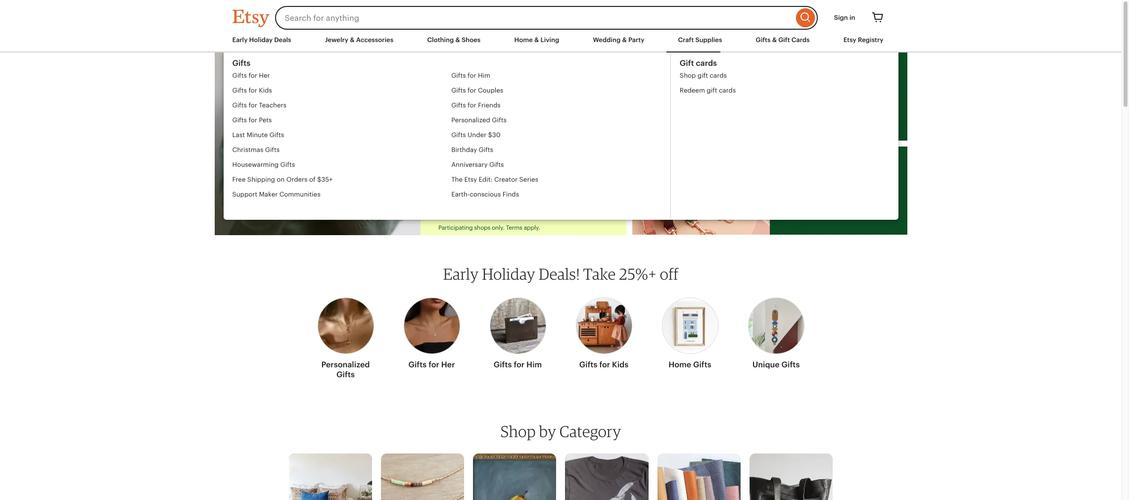 Task type: vqa. For each thing, say whether or not it's contained in the screenshot.
A festive scene featuring a candle shown with a holiday message and colorfully illustrated trees on its label. image
yes



Task type: describe. For each thing, give the bounding box(es) containing it.
early holiday deals link
[[232, 36, 291, 45]]

gifts & gift cards menu item
[[756, 36, 810, 44]]

redeem
[[680, 87, 705, 94]]

early for early holiday deals are here!
[[439, 89, 475, 106]]

housewarming gifts
[[232, 161, 295, 168]]

anniversary
[[452, 161, 488, 168]]

under
[[468, 131, 487, 139]]

holiday for deals
[[249, 36, 273, 44]]

early for early holiday deals
[[232, 36, 248, 44]]

early for early holiday deals! take 25%+ off
[[443, 264, 479, 283]]

shops
[[474, 224, 491, 231]]

last minute gifts link
[[232, 128, 452, 143]]

1 vertical spatial gifts for her
[[409, 360, 455, 369]]

cards for redeem
[[719, 87, 736, 94]]

1 horizontal spatial personalized
[[452, 116, 491, 124]]

couples
[[478, 87, 504, 94]]

shoes
[[462, 36, 481, 44]]

off
[[660, 264, 679, 283]]

birthday gifts
[[452, 146, 494, 153]]

free
[[232, 176, 246, 183]]

home & living link
[[515, 36, 560, 45]]

orders
[[286, 176, 308, 183]]

christmas gifts
[[232, 146, 280, 153]]

gifts & gift cards link
[[756, 36, 810, 45]]

pets
[[259, 116, 272, 124]]

jewelry
[[325, 36, 349, 44]]

support maker communities link
[[232, 187, 452, 202]]

birthday
[[452, 146, 477, 153]]

redeem gift cards link
[[680, 83, 736, 98]]

1 horizontal spatial personalized gifts link
[[452, 113, 671, 128]]

0 vertical spatial gifts for her link
[[232, 68, 452, 83]]

communities
[[280, 191, 321, 198]]

Search for anything text field
[[275, 6, 794, 30]]

party
[[629, 36, 645, 44]]

living
[[541, 36, 560, 44]]

0 vertical spatial kids
[[259, 87, 272, 94]]

25%+ off
[[439, 131, 559, 160]]

deals
[[274, 36, 291, 44]]

edit:
[[479, 176, 493, 183]]

supplies
[[696, 36, 723, 44]]

finds
[[503, 191, 519, 198]]

a personalized ornament commemorating a child's first holiday featuring ornate lettering and subtle patterns. image
[[215, 52, 421, 235]]

friends
[[478, 101, 501, 109]]

menu bar containing early holiday deals
[[232, 36, 890, 52]]

0 horizontal spatial gifts for kids
[[232, 87, 272, 94]]

minute
[[247, 131, 268, 139]]

gifts & gift cards
[[756, 36, 810, 44]]

none search field inside sign in banner
[[275, 6, 818, 30]]

0 horizontal spatial personalized gifts
[[322, 360, 370, 379]]

wedding & party link
[[593, 36, 645, 45]]

0 horizontal spatial personalized gifts link
[[318, 292, 374, 384]]

anniversary gifts
[[452, 161, 504, 168]]

& for wedding
[[622, 36, 627, 44]]

a collection of multi-colored dog leashes with rose gold latches, which can be customized with a pet name. image
[[633, 147, 770, 235]]

gifts for pets
[[232, 116, 272, 124]]

accessories
[[356, 36, 394, 44]]

0 horizontal spatial gifts for kids link
[[232, 83, 452, 98]]

on
[[277, 176, 285, 183]]

1 horizontal spatial kids
[[612, 360, 629, 369]]

conscious
[[470, 191, 501, 198]]

last
[[232, 131, 245, 139]]

gifts link
[[232, 58, 671, 68]]

shop gift cards link
[[680, 68, 736, 83]]

craft supplies menu item
[[679, 36, 723, 44]]

last minute gifts
[[232, 131, 284, 139]]

gift for shop
[[698, 72, 708, 79]]

earth-
[[452, 191, 470, 198]]

housewarming gifts link
[[232, 157, 452, 172]]

free shipping on orders of $35+ link
[[232, 172, 452, 187]]

wedding & party menu item
[[593, 36, 645, 44]]

the etsy edit: creator series
[[452, 176, 539, 183]]

redeem gift cards
[[680, 87, 736, 94]]

25%+
[[620, 264, 657, 283]]

housewarming
[[232, 161, 279, 168]]

christmas
[[232, 146, 264, 153]]

take
[[583, 264, 616, 283]]

jewelry & accessories menu item
[[325, 36, 394, 44]]

1 vertical spatial gift
[[680, 58, 694, 68]]

0 horizontal spatial gifts for her
[[232, 72, 270, 79]]

gifts for pets link
[[232, 113, 452, 128]]

by
[[539, 422, 557, 441]]

terms apply.
[[506, 224, 540, 231]]

unique gifts link
[[748, 292, 805, 374]]

wedding
[[593, 36, 621, 44]]

etsy registry link
[[844, 36, 884, 45]]

1 vertical spatial her
[[441, 360, 455, 369]]

christmas gifts link
[[232, 143, 452, 157]]

deals are here!
[[439, 107, 558, 125]]

gifts for couples
[[452, 87, 504, 94]]

0 vertical spatial her
[[259, 72, 270, 79]]

wedding & party
[[593, 36, 645, 44]]

early holiday deals! take 25%+ off
[[443, 264, 679, 283]]

sign
[[835, 14, 848, 21]]

cards
[[792, 36, 810, 44]]

home gifts link
[[662, 292, 719, 374]]



Task type: locate. For each thing, give the bounding box(es) containing it.
home for home & living
[[515, 36, 533, 44]]

support maker communities
[[232, 191, 321, 198]]

& left living
[[535, 36, 539, 44]]

1 vertical spatial personalized gifts
[[322, 360, 370, 379]]

0 horizontal spatial kids
[[259, 87, 272, 94]]

0 vertical spatial cards
[[696, 58, 717, 68]]

early left friends
[[439, 89, 475, 106]]

0 horizontal spatial etsy
[[465, 176, 477, 183]]

gift for redeem
[[707, 87, 718, 94]]

1 vertical spatial gifts for kids link
[[576, 292, 632, 374]]

1 vertical spatial gift
[[707, 87, 718, 94]]

etsy left registry
[[844, 36, 857, 44]]

menu bar
[[232, 36, 890, 52]]

& left cards
[[773, 36, 777, 44]]

of
[[309, 176, 316, 183]]

shop up redeem
[[680, 72, 696, 79]]

jewelry & accessories
[[325, 36, 394, 44]]

1 vertical spatial gifts for him link
[[490, 292, 546, 374]]

0 vertical spatial gifts for him
[[452, 72, 491, 79]]

1 & from the left
[[350, 36, 355, 44]]

gifts for kids link
[[232, 83, 452, 98], [576, 292, 632, 374]]

him
[[478, 72, 491, 79], [527, 360, 542, 369]]

0 horizontal spatial gift
[[680, 58, 694, 68]]

gift left cards
[[779, 36, 790, 44]]

maker
[[259, 191, 278, 198]]

gifts for friends link
[[452, 98, 671, 113]]

participating shops only. terms apply.
[[439, 224, 540, 231]]

holiday up deals are here!
[[479, 89, 535, 106]]

birthday gifts link
[[452, 143, 671, 157]]

& left party
[[622, 36, 627, 44]]

shop left by
[[501, 422, 536, 441]]

home & living menu item
[[515, 36, 560, 44]]

4 & from the left
[[622, 36, 627, 44]]

etsy
[[844, 36, 857, 44], [465, 176, 477, 183]]

free shipping on orders of $35+
[[232, 176, 333, 183]]

0 vertical spatial personalized gifts link
[[452, 113, 671, 128]]

& left "shoes"
[[456, 36, 460, 44]]

home inside home & living link
[[515, 36, 533, 44]]

home for home gifts
[[669, 360, 692, 369]]

clothing
[[427, 36, 454, 44]]

0 vertical spatial gift
[[698, 72, 708, 79]]

jewelry & accessories link
[[325, 36, 394, 45]]

home gifts
[[669, 360, 712, 369]]

& inside home & living link
[[535, 36, 539, 44]]

early inside early holiday deals are here!
[[439, 89, 475, 106]]

gifts for him link
[[452, 68, 671, 83], [490, 292, 546, 374]]

shop
[[680, 72, 696, 79], [501, 422, 536, 441]]

holiday inside menu bar
[[249, 36, 273, 44]]

1 horizontal spatial etsy
[[844, 36, 857, 44]]

earth-conscious finds
[[452, 191, 519, 198]]

holiday for deals are here!
[[479, 89, 535, 106]]

1 vertical spatial him
[[527, 360, 542, 369]]

1 vertical spatial holiday
[[479, 89, 535, 106]]

0 vertical spatial him
[[478, 72, 491, 79]]

0 vertical spatial shop
[[680, 72, 696, 79]]

1 horizontal spatial shop
[[680, 72, 696, 79]]

gift
[[779, 36, 790, 44], [680, 58, 694, 68]]

& for home
[[535, 36, 539, 44]]

1 horizontal spatial her
[[441, 360, 455, 369]]

unique gifts
[[753, 360, 800, 369]]

1 horizontal spatial gifts for kids link
[[576, 292, 632, 374]]

her
[[259, 72, 270, 79], [441, 360, 455, 369]]

a festive scene featuring a candle shown with a holiday message and colorfully illustrated trees on its label. image
[[633, 52, 770, 141]]

1 horizontal spatial gifts for him
[[494, 360, 542, 369]]

gift down shop gift cards link
[[707, 87, 718, 94]]

1 horizontal spatial home
[[669, 360, 692, 369]]

& for clothing
[[456, 36, 460, 44]]

the
[[452, 176, 463, 183]]

0 vertical spatial gifts for kids link
[[232, 83, 452, 98]]

gift cards link
[[680, 58, 736, 68]]

sign in
[[835, 14, 856, 21]]

early holiday deals are here!
[[439, 89, 558, 125]]

holiday
[[249, 36, 273, 44], [479, 89, 535, 106], [482, 264, 536, 283]]

0 vertical spatial etsy
[[844, 36, 857, 44]]

gift up 'shop gift cards'
[[680, 58, 694, 68]]

anniversary gifts link
[[452, 157, 671, 172]]

shop for shop gift cards
[[680, 72, 696, 79]]

shipping
[[247, 176, 275, 183]]

personalized gifts
[[452, 116, 507, 124], [322, 360, 370, 379]]

0 vertical spatial holiday
[[249, 36, 273, 44]]

0 vertical spatial gifts for her
[[232, 72, 270, 79]]

etsy registry
[[844, 36, 884, 44]]

2 vertical spatial cards
[[719, 87, 736, 94]]

shop gift cards
[[680, 72, 727, 79]]

1 vertical spatial kids
[[612, 360, 629, 369]]

for
[[249, 72, 257, 79], [468, 72, 476, 79], [249, 87, 257, 94], [468, 87, 476, 94], [249, 101, 257, 109], [468, 101, 476, 109], [249, 116, 257, 124], [429, 360, 440, 369], [514, 360, 525, 369], [600, 360, 611, 369]]

clothing & shoes link
[[427, 36, 481, 45]]

support
[[232, 191, 257, 198]]

shop for shop by category
[[501, 422, 536, 441]]

etsy right the
[[465, 176, 477, 183]]

in
[[850, 14, 856, 21]]

the etsy edit: creator series link
[[452, 172, 671, 187]]

0 horizontal spatial him
[[478, 72, 491, 79]]

& for jewelry
[[350, 36, 355, 44]]

& for gifts
[[773, 36, 777, 44]]

craft
[[679, 36, 694, 44]]

deals!
[[539, 264, 580, 283]]

1 vertical spatial early
[[439, 89, 475, 106]]

$30
[[488, 131, 501, 139]]

early inside early holiday deals link
[[232, 36, 248, 44]]

0 vertical spatial gifts for kids
[[232, 87, 272, 94]]

0 vertical spatial personalized gifts
[[452, 116, 507, 124]]

1 vertical spatial gifts for him
[[494, 360, 542, 369]]

0 horizontal spatial her
[[259, 72, 270, 79]]

gift
[[698, 72, 708, 79], [707, 87, 718, 94]]

& inside gifts & gift cards link
[[773, 36, 777, 44]]

1 vertical spatial gifts for her link
[[404, 292, 460, 374]]

cards down "gift cards" link
[[710, 72, 727, 79]]

unique
[[753, 360, 780, 369]]

gifts under $30
[[452, 131, 501, 139]]

cards for shop
[[710, 72, 727, 79]]

gifts inside menu bar
[[756, 36, 771, 44]]

1 horizontal spatial gift
[[779, 36, 790, 44]]

$35+
[[317, 176, 333, 183]]

2 vertical spatial early
[[443, 264, 479, 283]]

1 vertical spatial cards
[[710, 72, 727, 79]]

2 & from the left
[[456, 36, 460, 44]]

1 horizontal spatial gifts for kids
[[580, 360, 629, 369]]

3 & from the left
[[535, 36, 539, 44]]

& inside clothing & shoes link
[[456, 36, 460, 44]]

gift down "gift cards" link
[[698, 72, 708, 79]]

0 vertical spatial gifts for him link
[[452, 68, 671, 83]]

clothing & shoes
[[427, 36, 481, 44]]

home inside home gifts "link"
[[669, 360, 692, 369]]

kids
[[259, 87, 272, 94], [612, 360, 629, 369]]

gifts for teachers
[[232, 101, 287, 109]]

1 horizontal spatial personalized gifts
[[452, 116, 507, 124]]

1 vertical spatial personalized gifts link
[[318, 292, 374, 384]]

early down participating
[[443, 264, 479, 283]]

holiday left deals
[[249, 36, 273, 44]]

category
[[560, 422, 622, 441]]

1 horizontal spatial him
[[527, 360, 542, 369]]

gifts for him
[[452, 72, 491, 79], [494, 360, 542, 369]]

early holiday deals
[[232, 36, 291, 44]]

gifts
[[756, 36, 771, 44], [232, 58, 251, 68], [232, 72, 247, 79], [452, 72, 466, 79], [232, 87, 247, 94], [452, 87, 466, 94], [232, 101, 247, 109], [452, 101, 466, 109], [232, 116, 247, 124], [492, 116, 507, 124], [270, 131, 284, 139], [452, 131, 466, 139], [265, 146, 280, 153], [479, 146, 494, 153], [281, 161, 295, 168], [490, 161, 504, 168], [409, 360, 427, 369], [494, 360, 512, 369], [580, 360, 598, 369], [694, 360, 712, 369], [782, 360, 800, 369], [337, 370, 355, 379]]

earth-conscious finds link
[[452, 187, 671, 202]]

teachers
[[259, 101, 287, 109]]

craft supplies
[[679, 36, 723, 44]]

0 horizontal spatial gifts for him
[[452, 72, 491, 79]]

gifts for her link
[[232, 68, 452, 83], [404, 292, 460, 374]]

gift cards
[[680, 58, 717, 68]]

None search field
[[275, 6, 818, 30]]

1 horizontal spatial gifts for her
[[409, 360, 455, 369]]

gifts for teachers link
[[232, 98, 452, 113]]

1 vertical spatial gifts for kids
[[580, 360, 629, 369]]

gifts inside "link"
[[694, 360, 712, 369]]

1 vertical spatial etsy
[[465, 176, 477, 183]]

early left deals
[[232, 36, 248, 44]]

etsy inside 'link'
[[844, 36, 857, 44]]

gifts under $30 link
[[452, 128, 671, 143]]

& inside the jewelry & accessories link
[[350, 36, 355, 44]]

craft supplies link
[[679, 36, 723, 45]]

gifts for friends
[[452, 101, 501, 109]]

0 horizontal spatial home
[[515, 36, 533, 44]]

cards up shop gift cards link
[[696, 58, 717, 68]]

0 vertical spatial home
[[515, 36, 533, 44]]

& inside the wedding & party link
[[622, 36, 627, 44]]

0 horizontal spatial personalized
[[322, 360, 370, 369]]

series
[[520, 176, 539, 183]]

gifts for her
[[232, 72, 270, 79], [409, 360, 455, 369]]

2 vertical spatial holiday
[[482, 264, 536, 283]]

1 vertical spatial personalized
[[322, 360, 370, 369]]

1 vertical spatial shop
[[501, 422, 536, 441]]

0 vertical spatial gift
[[779, 36, 790, 44]]

clothing & shoes menu item
[[427, 36, 481, 44]]

creator
[[495, 176, 518, 183]]

shop by category
[[501, 422, 622, 441]]

0 vertical spatial personalized
[[452, 116, 491, 124]]

gifts for couples link
[[452, 83, 671, 98]]

holiday for deals!
[[482, 264, 536, 283]]

5 & from the left
[[773, 36, 777, 44]]

gifts for kids
[[232, 87, 272, 94], [580, 360, 629, 369]]

holiday inside early holiday deals are here!
[[479, 89, 535, 106]]

cards down shop gift cards link
[[719, 87, 736, 94]]

1 vertical spatial home
[[669, 360, 692, 369]]

0 vertical spatial early
[[232, 36, 248, 44]]

sign in banner
[[215, 0, 908, 36]]

& right jewelry
[[350, 36, 355, 44]]

0 horizontal spatial shop
[[501, 422, 536, 441]]

holiday down only.
[[482, 264, 536, 283]]

sign in button
[[827, 9, 863, 27]]



